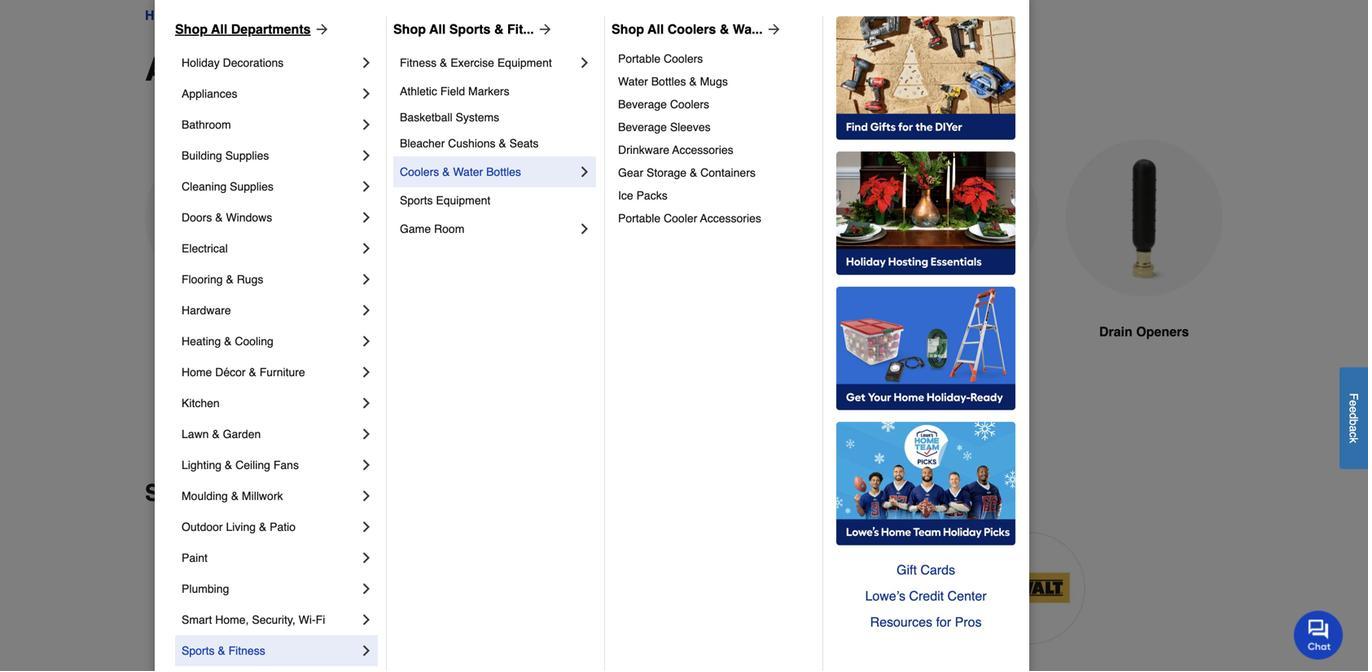 Task type: describe. For each thing, give the bounding box(es) containing it.
cooler
[[664, 212, 697, 225]]

drain snakes
[[919, 324, 1002, 339]]

shop all coolers & wa...
[[612, 22, 763, 37]]

chevron right image for lighting & ceiling fans
[[358, 457, 375, 473]]

field
[[440, 85, 465, 98]]

a kobalt music wire drain hand auger. image
[[145, 139, 303, 297]]

electrical
[[182, 242, 228, 255]]

smart home, security, wi-fi link
[[182, 604, 358, 635]]

credit
[[909, 588, 944, 604]]

chevron right image for coolers & water bottles
[[577, 164, 593, 180]]

outdoor living & patio link
[[182, 511, 358, 542]]

bleacher cushions & seats link
[[400, 130, 593, 156]]

all for departments
[[211, 22, 227, 37]]

augers for machine augers
[[413, 324, 458, 339]]

beverage sleeves link
[[618, 116, 811, 138]]

chevron right image for lawn & garden
[[358, 426, 375, 442]]

& inside lawn & garden link
[[212, 428, 220, 441]]

d
[[1348, 413, 1361, 419]]

machine augers link
[[329, 139, 487, 381]]

coolers down bleacher at the left top of the page
[[400, 165, 439, 178]]

& inside sports & fitness link
[[218, 644, 225, 657]]

chevron right image for plumbing
[[358, 581, 375, 597]]

athletic
[[400, 85, 437, 98]]

chevron right image for flooring & rugs
[[358, 271, 375, 288]]

lighting & ceiling fans
[[182, 459, 299, 472]]

1 e from the top
[[1348, 400, 1361, 406]]

0 vertical spatial plumbing link
[[195, 6, 255, 25]]

lawn & garden link
[[182, 419, 358, 450]]

smart home, security, wi-fi
[[182, 613, 325, 626]]

portable for portable cooler accessories
[[618, 212, 661, 225]]

bathroom
[[182, 118, 231, 131]]

arrow right image for shop all departments
[[311, 21, 330, 37]]

lighting
[[182, 459, 222, 472]]

for
[[936, 615, 951, 630]]

doors & windows
[[182, 211, 272, 224]]

& inside the 'home décor & furniture' link
[[249, 366, 256, 379]]

wi-
[[299, 613, 316, 626]]

chevron right image for kitchen
[[358, 395, 375, 411]]

flooring & rugs link
[[182, 264, 358, 295]]

building supplies link
[[182, 140, 358, 171]]

cleaning supplies
[[182, 180, 274, 193]]

chemicals
[[560, 344, 625, 359]]

heating & cooling
[[182, 335, 274, 348]]

hand
[[184, 324, 216, 339]]

all for coolers
[[648, 22, 664, 37]]

augers, plungers & drain openers link
[[269, 6, 470, 25]]

electrical link
[[182, 233, 358, 264]]

chevron right image for holiday decorations
[[358, 55, 375, 71]]

hand augers
[[184, 324, 264, 339]]

chevron right image for doors & windows
[[358, 209, 375, 226]]

0 horizontal spatial fitness
[[229, 644, 265, 657]]

coolers & water bottles link
[[400, 156, 577, 187]]

all for sports
[[429, 22, 446, 37]]

center
[[948, 588, 987, 604]]

arrow right image
[[763, 21, 782, 37]]

cleaning supplies link
[[182, 171, 358, 202]]

coolers & water bottles
[[400, 165, 521, 178]]

shop for shop all departments
[[175, 22, 208, 37]]

moulding
[[182, 489, 228, 503]]

lawn
[[182, 428, 209, 441]]

seats
[[510, 137, 539, 150]]

water bottles & mugs link
[[618, 70, 811, 93]]

drain cleaners & chemicals link
[[513, 139, 671, 400]]

sports equipment
[[400, 194, 491, 207]]

appliances
[[182, 87, 237, 100]]

exercise
[[451, 56, 494, 69]]

& inside heating & cooling link
[[224, 335, 232, 348]]

& inside moulding & millwork "link"
[[231, 489, 239, 503]]

0 vertical spatial augers,
[[269, 8, 314, 23]]

bathroom link
[[182, 109, 358, 140]]

chevron right image for fitness & exercise equipment
[[577, 55, 593, 71]]

windows
[[226, 211, 272, 224]]

shop by brand
[[145, 480, 307, 506]]

containers
[[701, 166, 756, 179]]

1 vertical spatial openers
[[549, 50, 681, 88]]

beverage for beverage sleeves
[[618, 121, 667, 134]]

arrow right image for shop all sports & fit...
[[534, 21, 554, 37]]

coolers up water bottles & mugs
[[664, 52, 703, 65]]

& inside shop all coolers & wa... link
[[720, 22, 729, 37]]

equipment inside fitness & exercise equipment "link"
[[497, 56, 552, 69]]

sports & fitness
[[182, 644, 265, 657]]

kitchen
[[182, 397, 220, 410]]

& inside water bottles & mugs link
[[689, 75, 697, 88]]

by
[[208, 480, 235, 506]]

& inside "shop all sports & fit..." link
[[494, 22, 504, 37]]

wa...
[[733, 22, 763, 37]]

chevron right image for hardware
[[358, 302, 375, 318]]

drain for drain snakes
[[919, 324, 952, 339]]

0 vertical spatial augers, plungers & drain openers
[[269, 8, 470, 23]]

dewalt logo. image
[[973, 532, 1085, 644]]

bleacher
[[400, 137, 445, 150]]

ice packs
[[618, 189, 668, 202]]

cleaners
[[577, 324, 632, 339]]

chat invite button image
[[1294, 610, 1344, 660]]

lawn & garden
[[182, 428, 261, 441]]

room
[[434, 222, 465, 235]]

1 horizontal spatial water
[[618, 75, 648, 88]]

outdoor living & patio
[[182, 520, 296, 533]]

flooring & rugs
[[182, 273, 263, 286]]

& inside outdoor living & patio link
[[259, 520, 267, 533]]

building
[[182, 149, 222, 162]]

plumbing for the topmost "plumbing" link
[[195, 8, 255, 23]]

brand
[[241, 480, 307, 506]]

millwork
[[242, 489, 283, 503]]

c
[[1348, 432, 1361, 437]]

1 vertical spatial accessories
[[700, 212, 761, 225]]

sports equipment link
[[400, 187, 593, 213]]

2 vertical spatial openers
[[1136, 324, 1189, 339]]

lowe's credit center
[[865, 588, 987, 604]]

departments
[[231, 22, 311, 37]]

chevron right image for sports & fitness
[[358, 643, 375, 659]]

drinkware
[[618, 143, 670, 156]]

0 horizontal spatial water
[[453, 165, 483, 178]]

orange drain snakes. image
[[881, 139, 1039, 297]]

chevron right image for home décor & furniture
[[358, 364, 375, 380]]

water bottles & mugs
[[618, 75, 728, 88]]

sports for sports equipment
[[400, 194, 433, 207]]

chevron right image for paint
[[358, 550, 375, 566]]

shop all sports & fit... link
[[393, 20, 554, 39]]

doors & windows link
[[182, 202, 358, 233]]

chevron right image for smart home, security, wi-fi
[[358, 612, 375, 628]]

flooring
[[182, 273, 223, 286]]

markers
[[468, 85, 510, 98]]

find gifts for the diyer. image
[[836, 16, 1016, 140]]

shop for shop all sports & fit...
[[393, 22, 426, 37]]

fitness & exercise equipment
[[400, 56, 552, 69]]

& inside lighting & ceiling fans link
[[225, 459, 232, 472]]

ice
[[618, 189, 633, 202]]



Task type: locate. For each thing, give the bounding box(es) containing it.
1 vertical spatial plungers
[[275, 50, 415, 88]]

0 horizontal spatial augers,
[[145, 50, 266, 88]]

hand augers link
[[145, 139, 303, 381]]

portable up water bottles & mugs
[[618, 52, 661, 65]]

coolers up sleeves
[[670, 98, 709, 111]]

plumbing link up security,
[[182, 573, 358, 604]]

3 all from the left
[[648, 22, 664, 37]]

heating & cooling link
[[182, 326, 358, 357]]

pros
[[955, 615, 982, 630]]

1 all from the left
[[211, 22, 227, 37]]

snakes
[[956, 324, 1002, 339]]

plumbing link up holiday decorations
[[195, 6, 255, 25]]

beverage for beverage coolers
[[618, 98, 667, 111]]

outdoor
[[182, 520, 223, 533]]

1 horizontal spatial arrow right image
[[534, 21, 554, 37]]

home
[[145, 8, 181, 23], [182, 366, 212, 379]]

home,
[[215, 613, 249, 626]]

cobra logo. image
[[559, 532, 671, 644]]

drain inside drain snakes link
[[919, 324, 952, 339]]

0 horizontal spatial home
[[145, 8, 181, 23]]

2 all from the left
[[429, 22, 446, 37]]

fit...
[[507, 22, 534, 37]]

drinkware accessories link
[[618, 138, 811, 161]]

shop up holiday
[[175, 22, 208, 37]]

arrow right image inside "shop all sports & fit..." link
[[534, 21, 554, 37]]

1 vertical spatial plumbing
[[182, 582, 229, 595]]

sports for sports & fitness
[[182, 644, 215, 657]]

cards
[[921, 562, 955, 577]]

1 vertical spatial bottles
[[486, 165, 521, 178]]

0 horizontal spatial bottles
[[486, 165, 521, 178]]

1 arrow right image from the left
[[311, 21, 330, 37]]

all up portable coolers
[[648, 22, 664, 37]]

1 vertical spatial fitness
[[229, 644, 265, 657]]

arrow right image
[[311, 21, 330, 37], [534, 21, 554, 37]]

augers for hand augers
[[220, 324, 264, 339]]

1 horizontal spatial shop
[[393, 22, 426, 37]]

bleacher cushions & seats
[[400, 137, 539, 150]]

a cobra rubber bladder with brass fitting. image
[[1065, 139, 1223, 297]]

mugs
[[700, 75, 728, 88]]

a brass craft music wire machine auger. image
[[329, 139, 487, 298]]

drain inside augers, plungers & drain openers link
[[385, 8, 416, 23]]

1 vertical spatial beverage
[[618, 121, 667, 134]]

bottles
[[651, 75, 686, 88], [486, 165, 521, 178]]

plumbing for "plumbing" link to the bottom
[[182, 582, 229, 595]]

accessories down ice packs link
[[700, 212, 761, 225]]

f e e d b a c k
[[1348, 393, 1361, 443]]

ceiling
[[236, 459, 270, 472]]

0 vertical spatial openers
[[420, 8, 470, 23]]

1 beverage from the top
[[618, 98, 667, 111]]

shop up athletic
[[393, 22, 426, 37]]

storage
[[647, 166, 687, 179]]

arrow right image up fitness & exercise equipment "link"
[[534, 21, 554, 37]]

plumbing
[[195, 8, 255, 23], [182, 582, 229, 595]]

chevron right image for outdoor living & patio
[[358, 519, 375, 535]]

fans
[[274, 459, 299, 472]]

smart
[[182, 613, 212, 626]]

f e e d b a c k button
[[1340, 367, 1368, 469]]

0 horizontal spatial sports
[[182, 644, 215, 657]]

e
[[1348, 400, 1361, 406], [1348, 406, 1361, 413]]

fi
[[316, 613, 325, 626]]

& inside drain cleaners & chemicals
[[635, 324, 645, 339]]

shop up portable coolers
[[612, 22, 644, 37]]

3 shop from the left
[[612, 22, 644, 37]]

drain openers link
[[1065, 139, 1223, 381]]

coolers up 'portable coolers' link
[[668, 22, 716, 37]]

2 horizontal spatial openers
[[1136, 324, 1189, 339]]

resources
[[870, 615, 933, 630]]

holiday decorations
[[182, 56, 284, 69]]

home décor & furniture link
[[182, 357, 358, 388]]

augers,
[[269, 8, 314, 23], [145, 50, 266, 88]]

portable for portable coolers
[[618, 52, 661, 65]]

beverage coolers link
[[618, 93, 811, 116]]

paint
[[182, 551, 208, 564]]

2 arrow right image from the left
[[534, 21, 554, 37]]

sleeves
[[670, 121, 711, 134]]

2 vertical spatial sports
[[182, 644, 215, 657]]

fitness inside "link"
[[400, 56, 437, 69]]

0 horizontal spatial openers
[[420, 8, 470, 23]]

1 vertical spatial sports
[[400, 194, 433, 207]]

1 horizontal spatial openers
[[549, 50, 681, 88]]

lighting & ceiling fans link
[[182, 450, 358, 481]]

zep logo. image
[[283, 532, 395, 644]]

0 horizontal spatial all
[[211, 22, 227, 37]]

plungers down augers, plungers & drain openers link
[[275, 50, 415, 88]]

lowe's home team holiday picks. image
[[836, 422, 1016, 546]]

supplies for building supplies
[[225, 149, 269, 162]]

2 e from the top
[[1348, 406, 1361, 413]]

plumbing up holiday decorations
[[195, 8, 255, 23]]

hardware
[[182, 304, 231, 317]]

beverage up the beverage sleeves
[[618, 98, 667, 111]]

heating
[[182, 335, 221, 348]]

equipment down coolers & water bottles
[[436, 194, 491, 207]]

portable down the ice packs
[[618, 212, 661, 225]]

equipment
[[497, 56, 552, 69], [436, 194, 491, 207]]

1 vertical spatial portable
[[618, 212, 661, 225]]

sports up game on the left of page
[[400, 194, 433, 207]]

shop all departments link
[[175, 20, 330, 39]]

ice packs link
[[618, 184, 811, 207]]

1 horizontal spatial augers,
[[269, 8, 314, 23]]

1 horizontal spatial home
[[182, 366, 212, 379]]

0 vertical spatial portable
[[618, 52, 661, 65]]

0 vertical spatial equipment
[[497, 56, 552, 69]]

e up d
[[1348, 400, 1361, 406]]

building supplies
[[182, 149, 269, 162]]

1 horizontal spatial fitness
[[400, 56, 437, 69]]

beverage inside "link"
[[618, 121, 667, 134]]

& inside bleacher cushions & seats link
[[499, 137, 506, 150]]

chevron right image for electrical
[[358, 240, 375, 257]]

korky logo. image
[[835, 532, 947, 644]]

home décor & furniture
[[182, 366, 305, 379]]

cushions
[[448, 137, 496, 150]]

& inside the 'gear storage & containers' link
[[690, 166, 697, 179]]

0 vertical spatial accessories
[[672, 143, 734, 156]]

fitness up athletic
[[400, 56, 437, 69]]

& inside coolers & water bottles link
[[442, 165, 450, 178]]

1 vertical spatial water
[[453, 165, 483, 178]]

0 vertical spatial home
[[145, 8, 181, 23]]

basketball
[[400, 111, 453, 124]]

1 augers from the left
[[220, 324, 264, 339]]

augers, down shop all departments
[[145, 50, 266, 88]]

1 vertical spatial home
[[182, 366, 212, 379]]

chevron right image for cleaning supplies
[[358, 178, 375, 195]]

machine
[[358, 324, 410, 339]]

chevron right image for game room
[[577, 221, 593, 237]]

drain for drain openers
[[1099, 324, 1133, 339]]

2 beverage from the top
[[618, 121, 667, 134]]

hardware link
[[182, 295, 358, 326]]

gift
[[897, 562, 917, 577]]

0 horizontal spatial arrow right image
[[311, 21, 330, 37]]

beverage up drinkware
[[618, 121, 667, 134]]

drain for drain cleaners & chemicals
[[540, 324, 573, 339]]

plumbing link
[[195, 6, 255, 25], [182, 573, 358, 604]]

augers, plungers & drain openers
[[269, 8, 470, 23], [145, 50, 681, 88]]

holiday hosting essentials. image
[[836, 151, 1016, 275]]

beverage sleeves
[[618, 121, 711, 134]]

chevron right image for moulding & millwork
[[358, 488, 375, 504]]

1 vertical spatial supplies
[[230, 180, 274, 193]]

sports up exercise
[[449, 22, 491, 37]]

0 vertical spatial plungers
[[318, 8, 369, 23]]

a black rubber plunger. image
[[697, 139, 855, 298]]

game room
[[400, 222, 465, 235]]

beverage coolers
[[618, 98, 709, 111]]

0 vertical spatial bottles
[[651, 75, 686, 88]]

resources for pros
[[870, 615, 982, 630]]

2 horizontal spatial shop
[[612, 22, 644, 37]]

water down portable coolers
[[618, 75, 648, 88]]

get your home holiday-ready. image
[[836, 287, 1016, 410]]

equipment down fit...
[[497, 56, 552, 69]]

all up fitness & exercise equipment
[[429, 22, 446, 37]]

augers, up holiday decorations link
[[269, 8, 314, 23]]

gear
[[618, 166, 644, 179]]

athletic field markers
[[400, 85, 510, 98]]

e up b
[[1348, 406, 1361, 413]]

supplies up cleaning supplies
[[225, 149, 269, 162]]

shop for shop all coolers & wa...
[[612, 22, 644, 37]]

1 portable from the top
[[618, 52, 661, 65]]

all up holiday decorations
[[211, 22, 227, 37]]

0 vertical spatial beverage
[[618, 98, 667, 111]]

2 horizontal spatial sports
[[449, 22, 491, 37]]

doors
[[182, 211, 212, 224]]

b
[[1348, 419, 1361, 425]]

equipment inside sports equipment link
[[436, 194, 491, 207]]

& inside doors & windows link
[[215, 211, 223, 224]]

1 vertical spatial augers, plungers & drain openers
[[145, 50, 681, 88]]

all
[[211, 22, 227, 37], [429, 22, 446, 37], [648, 22, 664, 37]]

0 vertical spatial sports
[[449, 22, 491, 37]]

0 horizontal spatial equipment
[[436, 194, 491, 207]]

1 horizontal spatial all
[[429, 22, 446, 37]]

& inside flooring & rugs link
[[226, 273, 234, 286]]

bottles up sports equipment link
[[486, 165, 521, 178]]

accessories down beverage sleeves "link"
[[672, 143, 734, 156]]

cleaning
[[182, 180, 227, 193]]

drain cleaners & chemicals
[[540, 324, 645, 359]]

2 horizontal spatial all
[[648, 22, 664, 37]]

chevron right image
[[358, 86, 375, 102], [358, 147, 375, 164], [577, 164, 593, 180], [577, 221, 593, 237], [358, 240, 375, 257], [358, 302, 375, 318], [358, 364, 375, 380], [358, 519, 375, 535], [358, 581, 375, 597], [358, 612, 375, 628]]

fitness down 'smart home, security, wi-fi'
[[229, 644, 265, 657]]

arrow right image up holiday decorations link
[[311, 21, 330, 37]]

cooling
[[235, 335, 274, 348]]

& inside augers, plungers & drain openers link
[[373, 8, 381, 23]]

0 vertical spatial water
[[618, 75, 648, 88]]

augers
[[220, 324, 264, 339], [413, 324, 458, 339]]

1 vertical spatial augers,
[[145, 50, 266, 88]]

2 shop from the left
[[393, 22, 426, 37]]

1 vertical spatial equipment
[[436, 194, 491, 207]]

supplies
[[225, 149, 269, 162], [230, 180, 274, 193]]

resources for pros link
[[836, 609, 1016, 635]]

0 vertical spatial fitness
[[400, 56, 437, 69]]

gift cards link
[[836, 557, 1016, 583]]

beverage
[[618, 98, 667, 111], [618, 121, 667, 134]]

supplies up 'windows'
[[230, 180, 274, 193]]

plumbing up smart
[[182, 582, 229, 595]]

0 horizontal spatial shop
[[175, 22, 208, 37]]

bottles up beverage coolers
[[651, 75, 686, 88]]

1 horizontal spatial bottles
[[651, 75, 686, 88]]

drain inside drain cleaners & chemicals
[[540, 324, 573, 339]]

game
[[400, 222, 431, 235]]

gear storage & containers link
[[618, 161, 811, 184]]

1 horizontal spatial augers
[[413, 324, 458, 339]]

drain inside drain openers link
[[1099, 324, 1133, 339]]

drain openers
[[1099, 324, 1189, 339]]

chevron right image for heating & cooling
[[358, 333, 375, 349]]

chevron right image for appliances
[[358, 86, 375, 102]]

1 horizontal spatial sports
[[400, 194, 433, 207]]

home for home
[[145, 8, 181, 23]]

portable coolers
[[618, 52, 703, 65]]

2 portable from the top
[[618, 212, 661, 225]]

chevron right image for bathroom
[[358, 116, 375, 133]]

a yellow jug of drano commercial line drain cleaner. image
[[513, 139, 671, 297]]

chevron right image for building supplies
[[358, 147, 375, 164]]

home link
[[145, 6, 181, 25]]

1 vertical spatial plumbing link
[[182, 573, 358, 604]]

plungers right departments
[[318, 8, 369, 23]]

drinkware accessories
[[618, 143, 734, 156]]

0 vertical spatial plumbing
[[195, 8, 255, 23]]

paint link
[[182, 542, 358, 573]]

0 horizontal spatial augers
[[220, 324, 264, 339]]

0 vertical spatial supplies
[[225, 149, 269, 162]]

chevron right image
[[358, 55, 375, 71], [577, 55, 593, 71], [358, 116, 375, 133], [358, 178, 375, 195], [358, 209, 375, 226], [358, 271, 375, 288], [358, 333, 375, 349], [358, 395, 375, 411], [358, 426, 375, 442], [358, 457, 375, 473], [358, 488, 375, 504], [358, 550, 375, 566], [358, 643, 375, 659]]

2 augers from the left
[[413, 324, 458, 339]]

shop all sports & fit...
[[393, 22, 534, 37]]

lowe's
[[865, 588, 906, 604]]

1 horizontal spatial equipment
[[497, 56, 552, 69]]

sports down smart
[[182, 644, 215, 657]]

shop all departments
[[175, 22, 311, 37]]

water down 'bleacher cushions & seats'
[[453, 165, 483, 178]]

1 shop from the left
[[175, 22, 208, 37]]

fitness
[[400, 56, 437, 69], [229, 644, 265, 657]]

supplies for cleaning supplies
[[230, 180, 274, 193]]

& inside fitness & exercise equipment "link"
[[440, 56, 447, 69]]

home for home décor & furniture
[[182, 366, 212, 379]]

arrow right image inside shop all departments link
[[311, 21, 330, 37]]

machine augers
[[358, 324, 458, 339]]



Task type: vqa. For each thing, say whether or not it's contained in the screenshot.
'design'
no



